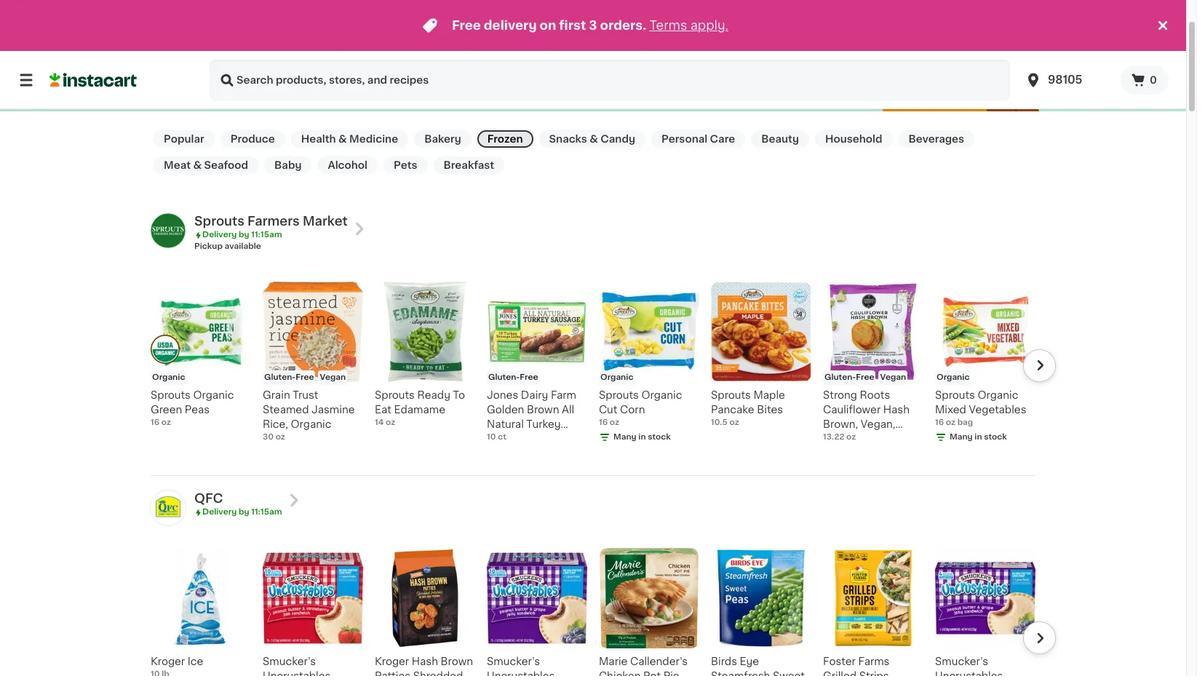 Task type: vqa. For each thing, say whether or not it's contained in the screenshot.
Frozen within Strong Roots Cauliflower Hash Brown, Vegan, Gluten Free, Frozen Patties
yes



Task type: describe. For each thing, give the bounding box(es) containing it.
birds
[[711, 657, 737, 667]]

item carousel region for qfc
[[130, 543, 1056, 676]]

rice,
[[263, 419, 288, 429]]

sprouts for sprouts maple pancake bites 10.5 oz
[[711, 390, 751, 400]]

2 gluten- from the left
[[488, 373, 520, 381]]

edamame
[[394, 405, 446, 415]]

on
[[540, 20, 556, 31]]

delivery
[[484, 20, 537, 31]]

orders.
[[600, 20, 647, 31]]

produce link
[[220, 130, 285, 148]]

0
[[1150, 75, 1157, 85]]

0 button
[[1121, 66, 1169, 95]]

health & medicine
[[301, 134, 398, 144]]

many for cut
[[614, 433, 637, 441]]

turkey
[[527, 419, 561, 429]]

corn
[[620, 405, 645, 415]]

gluten- for strong roots cauliflower hash brown, vegan, gluten free, frozen patties
[[825, 373, 856, 381]]

sprouts organic green peas 16 oz
[[151, 390, 234, 427]]

natural
[[487, 419, 524, 429]]

many for mixed
[[950, 433, 973, 441]]

oz inside sprouts organic mixed vegetables 16 oz bag
[[946, 419, 956, 427]]

2 delivery by 11:15am from the top
[[202, 508, 282, 516]]

alcohol link
[[318, 157, 378, 174]]

free delivery on first 3 orders. terms apply.
[[452, 20, 729, 31]]

farmers
[[248, 215, 300, 227]]

organic inside sprouts organic green peas 16 oz
[[193, 390, 234, 400]]

grain
[[263, 390, 290, 400]]

bag
[[958, 419, 973, 427]]

roots
[[860, 390, 890, 400]]

birds eye steamfresh swee link
[[711, 548, 812, 676]]

market
[[303, 215, 348, 227]]

baby link
[[264, 157, 312, 174]]

chicken
[[599, 671, 641, 676]]

snacks & candy link
[[539, 130, 646, 148]]

smucker's uncrustable for 3rd smucker's uncrustable link from the right
[[263, 657, 344, 676]]

eye
[[740, 657, 759, 667]]

free up 'dairy'
[[520, 373, 538, 381]]

10 ct
[[487, 433, 506, 441]]

vegan for grain trust steamed jasmine rice, organic
[[320, 373, 346, 381]]

smucker's uncrustable for second smucker's uncrustable link from right
[[487, 657, 569, 676]]

brown,
[[823, 419, 858, 429]]

sprouts for sprouts organic cut corn 16 oz
[[599, 390, 639, 400]]

bites
[[757, 405, 783, 415]]

16 for cut
[[599, 419, 608, 427]]

marie
[[599, 657, 628, 667]]

foster
[[823, 657, 856, 667]]

beverages link
[[899, 130, 975, 148]]

gluten-free
[[488, 373, 538, 381]]

seafood
[[204, 160, 248, 170]]

free,
[[860, 434, 885, 444]]

14
[[375, 419, 384, 427]]

care
[[710, 134, 735, 144]]

personal
[[662, 134, 708, 144]]

jasmine
[[312, 405, 355, 415]]

jones dairy farm golden brown all natural turkey sausage links
[[487, 390, 577, 444]]

pickup
[[194, 242, 223, 250]]

food
[[231, 75, 283, 96]]

& for meat
[[193, 160, 202, 170]]

dairy
[[521, 390, 548, 400]]

sprouts organic cut corn 16 oz
[[599, 390, 682, 427]]

vegan for strong roots cauliflower hash brown, vegan, gluten free, frozen patties
[[880, 373, 906, 381]]

available
[[225, 242, 261, 250]]

frozen food at grocery stores near you
[[151, 75, 581, 96]]

in for vegetables
[[975, 433, 982, 441]]

you
[[538, 75, 581, 96]]

1 11:15am from the top
[[251, 231, 282, 239]]

health
[[301, 134, 336, 144]]

green
[[151, 405, 182, 415]]

many in stock for corn
[[614, 433, 671, 441]]

popular link
[[154, 130, 215, 148]]

kroger hash brown patties shredde
[[375, 657, 473, 676]]

organic inside grain trust steamed jasmine rice, organic 30 oz
[[291, 419, 332, 429]]

1 smucker's uncrustable link from the left
[[263, 548, 363, 676]]

3
[[589, 20, 597, 31]]

organic up 'mixed' at the bottom
[[937, 373, 970, 381]]

sprouts ready to eat edamame 14 oz
[[375, 390, 465, 427]]

Search field
[[210, 60, 1010, 100]]

13.22
[[823, 433, 845, 441]]

meat
[[164, 160, 191, 170]]

golden
[[487, 405, 524, 415]]

breakfast link
[[433, 157, 505, 174]]

trust
[[293, 390, 318, 400]]

oz inside grain trust steamed jasmine rice, organic 30 oz
[[276, 433, 285, 441]]

item carousel region for sprouts farmers market
[[130, 276, 1056, 470]]

at
[[288, 75, 310, 96]]

brown inside jones dairy farm golden brown all natural turkey sausage links
[[527, 405, 559, 415]]

cauliflower
[[823, 405, 881, 415]]

ct
[[498, 433, 506, 441]]

oz inside sprouts ready to eat edamame 14 oz
[[386, 419, 395, 427]]

16 for green
[[151, 419, 160, 427]]

hash inside kroger hash brown patties shredde
[[412, 657, 438, 667]]

pot
[[644, 671, 661, 676]]

breakfast
[[444, 160, 494, 170]]

strong
[[823, 390, 858, 400]]

smucker's for second smucker's uncrustable link from right
[[487, 657, 540, 667]]

to
[[453, 390, 465, 400]]

farm
[[551, 390, 577, 400]]

grilled
[[823, 671, 857, 676]]

sprouts organic mixed vegetables 16 oz bag
[[935, 390, 1027, 427]]

98105 button
[[1016, 60, 1121, 100]]

free up 'trust'
[[296, 373, 314, 381]]

frozen for frozen food at grocery stores near you
[[151, 75, 226, 96]]

mixed
[[935, 405, 967, 415]]

produce
[[231, 134, 275, 144]]

ready
[[417, 390, 451, 400]]



Task type: locate. For each thing, give the bounding box(es) containing it.
stock for corn
[[648, 433, 671, 441]]

&
[[339, 134, 347, 144], [590, 134, 598, 144], [193, 160, 202, 170]]

instacart logo image
[[49, 71, 137, 89]]

links
[[534, 434, 560, 444]]

in
[[639, 433, 646, 441], [975, 433, 982, 441]]

stock down vegetables
[[984, 433, 1007, 441]]

item badge image
[[151, 335, 180, 364]]

household
[[825, 134, 883, 144]]

oz down the brown,
[[847, 433, 856, 441]]

all
[[562, 405, 574, 415]]

candy
[[601, 134, 635, 144]]

0 horizontal spatial smucker's uncrustable
[[263, 657, 344, 676]]

hash
[[884, 405, 910, 415], [412, 657, 438, 667]]

gluten- up "strong" in the bottom right of the page
[[825, 373, 856, 381]]

smucker's for 3rd smucker's uncrustable link from the right
[[263, 657, 316, 667]]

gluten-
[[264, 373, 296, 381], [488, 373, 520, 381], [825, 373, 856, 381]]

2 horizontal spatial frozen
[[888, 434, 922, 444]]

1 vertical spatial frozen
[[488, 134, 523, 144]]

many in stock down bag
[[950, 433, 1007, 441]]

1 stock from the left
[[648, 433, 671, 441]]

2 many from the left
[[950, 433, 973, 441]]

marie callender's chicken pot pie
[[599, 657, 688, 676]]

0 horizontal spatial vegan
[[320, 373, 346, 381]]

1 horizontal spatial smucker's
[[487, 657, 540, 667]]

0 vertical spatial item carousel region
[[130, 276, 1056, 470]]

2 item carousel region from the top
[[130, 543, 1056, 676]]

jones
[[487, 390, 518, 400]]

1 horizontal spatial many
[[950, 433, 973, 441]]

terms apply. link
[[650, 20, 729, 31]]

gluten-free vegan up roots
[[825, 373, 906, 381]]

2 horizontal spatial smucker's uncrustable
[[935, 657, 1017, 676]]

beverages
[[909, 134, 965, 144]]

oz inside sprouts maple pancake bites 10.5 oz
[[730, 419, 739, 427]]

organic
[[152, 373, 185, 381], [601, 373, 634, 381], [937, 373, 970, 381], [193, 390, 234, 400], [642, 390, 682, 400], [978, 390, 1019, 400], [291, 419, 332, 429]]

2 vertical spatial frozen
[[888, 434, 922, 444]]

sprouts farmers market image
[[151, 213, 186, 248]]

1 delivery by 11:15am from the top
[[202, 231, 282, 239]]

personal care link
[[651, 130, 746, 148]]

1 horizontal spatial in
[[975, 433, 982, 441]]

0 vertical spatial patties
[[823, 448, 859, 459]]

0 vertical spatial frozen
[[151, 75, 226, 96]]

gluten- up jones
[[488, 373, 520, 381]]

vegetables
[[969, 405, 1027, 415]]

foster farms grilled strips
[[823, 657, 892, 676]]

& for health
[[339, 134, 347, 144]]

sprouts up pickup available
[[194, 215, 245, 227]]

98105
[[1048, 74, 1083, 85]]

brown
[[527, 405, 559, 415], [441, 657, 473, 667]]

0 horizontal spatial frozen
[[151, 75, 226, 96]]

free inside limited time offer region
[[452, 20, 481, 31]]

2 vegan from the left
[[880, 373, 906, 381]]

free left delivery on the top left of page
[[452, 20, 481, 31]]

pets
[[394, 160, 417, 170]]

baby
[[274, 160, 302, 170]]

patties inside kroger hash brown patties shredde
[[375, 671, 411, 676]]

2 in from the left
[[975, 433, 982, 441]]

popular
[[164, 134, 204, 144]]

organic inside sprouts organic cut corn 16 oz
[[642, 390, 682, 400]]

1 smucker's uncrustable from the left
[[263, 657, 344, 676]]

apply.
[[691, 20, 729, 31]]

smucker's uncrustable for third smucker's uncrustable link from the left
[[935, 657, 1017, 676]]

2 horizontal spatial smucker's uncrustable link
[[935, 548, 1036, 676]]

2 stock from the left
[[984, 433, 1007, 441]]

pets link
[[384, 157, 428, 174]]

3 smucker's uncrustable from the left
[[935, 657, 1017, 676]]

1 smucker's from the left
[[263, 657, 316, 667]]

peas
[[185, 405, 210, 415]]

patties inside strong roots cauliflower hash brown, vegan, gluten free, frozen patties
[[823, 448, 859, 459]]

oz down cut
[[610, 419, 619, 427]]

0 horizontal spatial kroger
[[151, 657, 185, 667]]

marie callender's chicken pot pie link
[[599, 548, 700, 676]]

2 16 from the left
[[599, 419, 608, 427]]

many in stock
[[614, 433, 671, 441], [950, 433, 1007, 441]]

& right the health
[[339, 134, 347, 144]]

98105 button
[[1025, 60, 1112, 100]]

in down sprouts organic mixed vegetables 16 oz bag
[[975, 433, 982, 441]]

ice
[[188, 657, 203, 667]]

kroger for kroger ice
[[151, 657, 185, 667]]

0 vertical spatial by
[[239, 231, 249, 239]]

1 vegan from the left
[[320, 373, 346, 381]]

sprouts up green
[[151, 390, 191, 400]]

& for snacks
[[590, 134, 598, 144]]

2 horizontal spatial &
[[590, 134, 598, 144]]

terms
[[650, 20, 688, 31]]

sprouts for sprouts farmers market
[[194, 215, 245, 227]]

2 horizontal spatial smucker's
[[935, 657, 989, 667]]

qfc image
[[151, 491, 186, 526]]

sprouts for sprouts ready to eat edamame 14 oz
[[375, 390, 415, 400]]

callender's
[[630, 657, 688, 667]]

beauty
[[762, 134, 799, 144]]

organic up cut
[[601, 373, 634, 381]]

oz inside sprouts organic cut corn 16 oz
[[610, 419, 619, 427]]

0 horizontal spatial hash
[[412, 657, 438, 667]]

farms
[[859, 657, 890, 667]]

vegan up jasmine
[[320, 373, 346, 381]]

vegan up roots
[[880, 373, 906, 381]]

1 horizontal spatial stock
[[984, 433, 1007, 441]]

item carousel region
[[130, 276, 1056, 470], [130, 543, 1056, 676]]

bakery
[[424, 134, 461, 144]]

kroger for kroger hash brown patties shredde
[[375, 657, 409, 667]]

1 by from the top
[[239, 231, 249, 239]]

free up roots
[[856, 373, 875, 381]]

pancake
[[711, 405, 755, 415]]

1 vertical spatial by
[[239, 508, 249, 516]]

None search field
[[210, 60, 1010, 100]]

2 smucker's from the left
[[487, 657, 540, 667]]

frozen for frozen
[[488, 134, 523, 144]]

brown inside kroger hash brown patties shredde
[[441, 657, 473, 667]]

frozen up the breakfast link
[[488, 134, 523, 144]]

many down bag
[[950, 433, 973, 441]]

gluten
[[823, 434, 858, 444]]

item carousel region containing sprouts organic green peas
[[130, 276, 1056, 470]]

kroger inside kroger hash brown patties shredde
[[375, 657, 409, 667]]

vegan,
[[861, 419, 896, 429]]

16 inside sprouts organic mixed vegetables 16 oz bag
[[935, 419, 944, 427]]

1 vertical spatial brown
[[441, 657, 473, 667]]

13.22 oz
[[823, 433, 856, 441]]

kroger hash brown patties shredde link
[[375, 548, 475, 676]]

0 horizontal spatial smucker's uncrustable link
[[263, 548, 363, 676]]

2 smucker's uncrustable from the left
[[487, 657, 569, 676]]

sprouts up eat at the left bottom of the page
[[375, 390, 415, 400]]

stock
[[648, 433, 671, 441], [984, 433, 1007, 441]]

delivery down qfc
[[202, 508, 237, 516]]

2 smucker's uncrustable link from the left
[[487, 548, 587, 676]]

2 gluten-free vegan from the left
[[825, 373, 906, 381]]

grocery
[[315, 75, 403, 96]]

many down corn at the bottom right
[[614, 433, 637, 441]]

3 16 from the left
[[935, 419, 944, 427]]

1 many from the left
[[614, 433, 637, 441]]

birds eye steamfresh swee
[[711, 657, 805, 676]]

sprouts up cut
[[599, 390, 639, 400]]

1 in from the left
[[639, 433, 646, 441]]

frozen down 'vegan,'
[[888, 434, 922, 444]]

free
[[452, 20, 481, 31], [296, 373, 314, 381], [520, 373, 538, 381], [856, 373, 875, 381]]

organic down jasmine
[[291, 419, 332, 429]]

sprouts up 'mixed' at the bottom
[[935, 390, 975, 400]]

health & medicine link
[[291, 130, 408, 148]]

stock down sprouts organic cut corn 16 oz
[[648, 433, 671, 441]]

beauty link
[[751, 130, 809, 148]]

frozen inside strong roots cauliflower hash brown, vegan, gluten free, frozen patties
[[888, 434, 922, 444]]

1 delivery from the top
[[202, 231, 237, 239]]

1 16 from the left
[[151, 419, 160, 427]]

10
[[487, 433, 496, 441]]

sprouts up "pancake"
[[711, 390, 751, 400]]

sprouts
[[194, 215, 245, 227], [151, 390, 191, 400], [375, 390, 415, 400], [599, 390, 639, 400], [711, 390, 751, 400], [935, 390, 975, 400]]

1 gluten- from the left
[[264, 373, 296, 381]]

oz inside sprouts organic green peas 16 oz
[[161, 419, 171, 427]]

stock for vegetables
[[984, 433, 1007, 441]]

1 horizontal spatial smucker's uncrustable
[[487, 657, 569, 676]]

1 horizontal spatial gluten-
[[488, 373, 520, 381]]

organic up peas
[[193, 390, 234, 400]]

0 horizontal spatial smucker's
[[263, 657, 316, 667]]

2 horizontal spatial gluten-
[[825, 373, 856, 381]]

2 horizontal spatial 16
[[935, 419, 944, 427]]

limited time offer region
[[0, 0, 1154, 51]]

gluten-free vegan for grain trust steamed jasmine rice, organic
[[264, 373, 346, 381]]

delivery up pickup available
[[202, 231, 237, 239]]

meat & seafood
[[164, 160, 248, 170]]

1 horizontal spatial frozen
[[488, 134, 523, 144]]

0 horizontal spatial gluten-
[[264, 373, 296, 381]]

2 delivery from the top
[[202, 508, 237, 516]]

1 horizontal spatial patties
[[823, 448, 859, 459]]

sprouts inside sprouts organic green peas 16 oz
[[151, 390, 191, 400]]

sprouts inside sprouts maple pancake bites 10.5 oz
[[711, 390, 751, 400]]

eat
[[375, 405, 392, 415]]

gluten-free vegan for strong roots cauliflower hash brown, vegan, gluten free, frozen patties
[[825, 373, 906, 381]]

personal care
[[662, 134, 735, 144]]

1 gluten-free vegan from the left
[[264, 373, 346, 381]]

delivery by 11:15am down qfc
[[202, 508, 282, 516]]

gluten- up grain
[[264, 373, 296, 381]]

oz down "pancake"
[[730, 419, 739, 427]]

0 vertical spatial delivery
[[202, 231, 237, 239]]

1 horizontal spatial gluten-free vegan
[[825, 373, 906, 381]]

2 11:15am from the top
[[251, 508, 282, 516]]

0 horizontal spatial many
[[614, 433, 637, 441]]

sprouts inside sprouts organic mixed vegetables 16 oz bag
[[935, 390, 975, 400]]

household link
[[815, 130, 893, 148]]

delivery by 11:15am up available
[[202, 231, 282, 239]]

1 horizontal spatial many in stock
[[950, 433, 1007, 441]]

gluten-free vegan up 'trust'
[[264, 373, 346, 381]]

0 horizontal spatial gluten-free vegan
[[264, 373, 346, 381]]

smucker's for third smucker's uncrustable link from the left
[[935, 657, 989, 667]]

0 horizontal spatial many in stock
[[614, 433, 671, 441]]

sausage
[[487, 434, 531, 444]]

16 down cut
[[599, 419, 608, 427]]

1 item carousel region from the top
[[130, 276, 1056, 470]]

maple
[[754, 390, 785, 400]]

2 kroger from the left
[[375, 657, 409, 667]]

1 horizontal spatial hash
[[884, 405, 910, 415]]

sprouts inside sprouts ready to eat edamame 14 oz
[[375, 390, 415, 400]]

organic up vegetables
[[978, 390, 1019, 400]]

oz down 'mixed' at the bottom
[[946, 419, 956, 427]]

stores
[[408, 75, 478, 96]]

1 kroger from the left
[[151, 657, 185, 667]]

1 vertical spatial item carousel region
[[130, 543, 1056, 676]]

1 horizontal spatial &
[[339, 134, 347, 144]]

0 vertical spatial 11:15am
[[251, 231, 282, 239]]

smucker's
[[263, 657, 316, 667], [487, 657, 540, 667], [935, 657, 989, 667]]

oz down green
[[161, 419, 171, 427]]

1 horizontal spatial 16
[[599, 419, 608, 427]]

snacks & candy
[[549, 134, 635, 144]]

1 vertical spatial 11:15am
[[251, 508, 282, 516]]

0 vertical spatial hash
[[884, 405, 910, 415]]

& right meat
[[193, 160, 202, 170]]

delivery
[[202, 231, 237, 239], [202, 508, 237, 516]]

0 vertical spatial brown
[[527, 405, 559, 415]]

16 inside sprouts organic cut corn 16 oz
[[599, 419, 608, 427]]

3 smucker's uncrustable link from the left
[[935, 548, 1036, 676]]

item carousel region containing kroger ice
[[130, 543, 1056, 676]]

pickup available
[[194, 242, 261, 250]]

strong roots cauliflower hash brown, vegan, gluten free, frozen patties
[[823, 390, 922, 459]]

many in stock down sprouts organic cut corn 16 oz
[[614, 433, 671, 441]]

sprouts inside sprouts organic cut corn 16 oz
[[599, 390, 639, 400]]

frozen up popular
[[151, 75, 226, 96]]

0 horizontal spatial in
[[639, 433, 646, 441]]

organic up corn at the bottom right
[[642, 390, 682, 400]]

3 smucker's from the left
[[935, 657, 989, 667]]

1 vertical spatial delivery
[[202, 508, 237, 516]]

organic down item badge icon
[[152, 373, 185, 381]]

meat & seafood link
[[154, 157, 258, 174]]

1 horizontal spatial smucker's uncrustable link
[[487, 548, 587, 676]]

1 many in stock from the left
[[614, 433, 671, 441]]

hash inside strong roots cauliflower hash brown, vegan, gluten free, frozen patties
[[884, 405, 910, 415]]

many in stock for vegetables
[[950, 433, 1007, 441]]

1 horizontal spatial kroger
[[375, 657, 409, 667]]

1 vertical spatial patties
[[375, 671, 411, 676]]

0 vertical spatial delivery by 11:15am
[[202, 231, 282, 239]]

sprouts for sprouts organic green peas 16 oz
[[151, 390, 191, 400]]

organic inside sprouts organic mixed vegetables 16 oz bag
[[978, 390, 1019, 400]]

1 vertical spatial hash
[[412, 657, 438, 667]]

1 horizontal spatial brown
[[527, 405, 559, 415]]

0 horizontal spatial brown
[[441, 657, 473, 667]]

2 many in stock from the left
[[950, 433, 1007, 441]]

oz right 30
[[276, 433, 285, 441]]

0 horizontal spatial patties
[[375, 671, 411, 676]]

30
[[263, 433, 274, 441]]

1 vertical spatial delivery by 11:15am
[[202, 508, 282, 516]]

alcohol
[[328, 160, 368, 170]]

2 by from the top
[[239, 508, 249, 516]]

kroger ice
[[151, 657, 203, 667]]

16 down 'mixed' at the bottom
[[935, 419, 944, 427]]

oz
[[161, 419, 171, 427], [386, 419, 395, 427], [610, 419, 619, 427], [730, 419, 739, 427], [946, 419, 956, 427], [276, 433, 285, 441], [847, 433, 856, 441]]

gluten- for grain trust steamed jasmine rice, organic
[[264, 373, 296, 381]]

near
[[483, 75, 534, 96]]

oz right 14
[[386, 419, 395, 427]]

medicine
[[349, 134, 398, 144]]

in down sprouts organic cut corn 16 oz
[[639, 433, 646, 441]]

0 horizontal spatial stock
[[648, 433, 671, 441]]

3 gluten- from the left
[[825, 373, 856, 381]]

16 for mixed
[[935, 419, 944, 427]]

0 horizontal spatial 16
[[151, 419, 160, 427]]

in for corn
[[639, 433, 646, 441]]

1 horizontal spatial vegan
[[880, 373, 906, 381]]

16 inside sprouts organic green peas 16 oz
[[151, 419, 160, 427]]

cut
[[599, 405, 618, 415]]

0 horizontal spatial &
[[193, 160, 202, 170]]

10.5
[[711, 419, 728, 427]]

16 down green
[[151, 419, 160, 427]]

vegan
[[320, 373, 346, 381], [880, 373, 906, 381]]

& left candy
[[590, 134, 598, 144]]

sprouts for sprouts organic mixed vegetables 16 oz bag
[[935, 390, 975, 400]]



